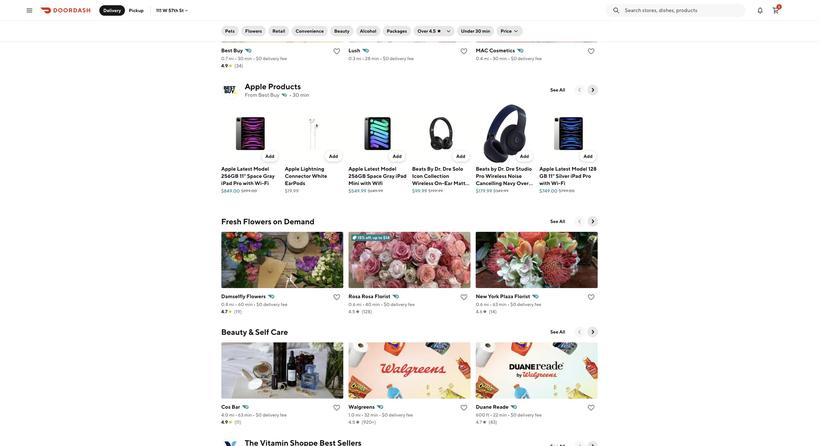 Task type: describe. For each thing, give the bounding box(es) containing it.
4.5 for demand
[[349, 309, 356, 315]]

wi- for 11"
[[552, 180, 561, 186]]

next button of carousel image
[[590, 443, 596, 446]]

over 4.5 button
[[414, 26, 455, 36]]

dr. for by
[[498, 166, 505, 172]]

cos bar
[[221, 404, 240, 410]]

128
[[589, 166, 597, 172]]

dre for collection
[[443, 166, 452, 172]]

beats by dr. dre solo icon collection wireless on-ear matte black headphones
[[413, 166, 469, 194]]

rosa rosa florist
[[349, 294, 391, 300]]

min for rosa rosa florist
[[373, 302, 380, 307]]

noise
[[508, 173, 522, 179]]

beats by dr. dre solo icon collection wireless on-ear matte black headphones image
[[413, 104, 471, 163]]

products
[[268, 82, 301, 91]]

(11)
[[235, 420, 241, 425]]

walgreens
[[349, 404, 375, 410]]

30 down products
[[293, 92, 300, 98]]

4.0
[[221, 413, 229, 418]]

3 items, open order cart image
[[773, 6, 781, 14]]

(920+)
[[362, 420, 376, 425]]

(14)
[[489, 309, 497, 315]]

256gb for mini
[[349, 173, 366, 179]]

all for fresh flowers on demand
[[560, 219, 566, 224]]

next button of carousel image for demand
[[590, 218, 596, 225]]

4.5 inside over 4.5 button
[[430, 28, 436, 34]]

see for care
[[551, 330, 559, 335]]

wireless inside 'beats by dr. dre studio pro wireless noise cancelling navy over the ear headphone'
[[486, 173, 507, 179]]

30 inside button
[[476, 28, 482, 34]]

32
[[365, 413, 370, 418]]

(19)
[[234, 309, 242, 315]]

space inside apple latest model 256gb 11" space gray ipad pro with wi-fi $849.00 $899.00
[[247, 173, 262, 179]]

from best buy
[[245, 92, 280, 98]]

$​0 for rosa rosa florist
[[384, 302, 390, 307]]

by
[[428, 166, 434, 172]]

mi for lush
[[357, 56, 362, 61]]

ear inside beats by dr. dre solo icon collection wireless on-ear matte black headphones
[[445, 180, 453, 186]]

previous button of carousel image
[[577, 329, 583, 335]]

click to add this store to your saved list image for cos bar
[[333, 404, 341, 412]]

dr. for by
[[435, 166, 442, 172]]

28
[[366, 56, 371, 61]]

model for gray
[[254, 166, 269, 172]]

add for apple latest model 128 gb 11" silver ipad pro with wi-fi
[[584, 154, 593, 159]]

3 previous button of carousel image from the top
[[577, 443, 583, 446]]

11" inside apple latest model 128 gb 11" silver ipad pro with wi-fi $749.00 $799.00
[[549, 173, 555, 179]]

$19.99
[[285, 188, 299, 194]]

fee for damselfly flowers
[[281, 302, 288, 307]]

delivery
[[103, 8, 121, 13]]

click to add this store to your saved list image for new york plaza florist
[[588, 294, 596, 301]]

beauty for beauty
[[335, 28, 350, 34]]

solo
[[453, 166, 464, 172]]

under 30 min button
[[458, 26, 495, 36]]

15% off, up to $14
[[358, 235, 390, 240]]

1 rosa from the left
[[349, 294, 361, 300]]

york
[[489, 294, 500, 300]]

0.6 for new york plaza florist
[[476, 302, 483, 307]]

0.6 for rosa rosa florist
[[349, 302, 356, 307]]

60
[[238, 302, 244, 307]]

with for 11"
[[243, 180, 254, 186]]

beauty button
[[331, 26, 354, 36]]

under
[[461, 28, 475, 34]]

0 vertical spatial buy
[[234, 47, 243, 54]]

$199.99
[[429, 188, 443, 193]]

pro for apple latest model 128 gb 11" silver ipad pro with wi-fi
[[583, 173, 592, 179]]

cancelling
[[476, 180, 502, 186]]

mi for best buy
[[229, 56, 234, 61]]

(43)
[[489, 420, 498, 425]]

mi for walgreens
[[356, 413, 361, 418]]

the
[[476, 187, 485, 194]]

1.0 mi • 32 min • $​0 delivery fee
[[349, 413, 413, 418]]

apple lightning connector white earpods image
[[285, 104, 344, 163]]

wifi
[[373, 180, 383, 186]]

1 vertical spatial buy
[[270, 92, 280, 98]]

2 previous button of carousel image from the top
[[577, 218, 583, 225]]

model for ipad
[[381, 166, 397, 172]]

headphones
[[427, 187, 458, 194]]

$​0 for new york plaza florist
[[511, 302, 517, 307]]

mi for damselfly flowers
[[229, 302, 234, 307]]

collection
[[424, 173, 450, 179]]

click to add this store to your saved list image for walgreens
[[461, 404, 468, 412]]

4.0 mi • 63 min • $​0 delivery fee
[[221, 413, 287, 418]]

beauty & self care link
[[221, 327, 288, 337]]

apple for apple lightning connector white earpods $19.99
[[285, 166, 300, 172]]

ear inside 'beats by dr. dre studio pro wireless noise cancelling navy over the ear headphone'
[[487, 187, 495, 194]]

pets
[[225, 28, 235, 34]]

click to add this store to your saved list image for rosa rosa florist
[[461, 294, 468, 301]]

fee for duane reade
[[535, 413, 542, 418]]

111 w 57th st
[[156, 8, 184, 13]]

click to add this store to your saved list image for best buy
[[333, 47, 341, 55]]

min for lush
[[372, 56, 380, 61]]

mi for new york plaza florist
[[484, 302, 489, 307]]

2 button
[[770, 4, 783, 17]]

fee for mac cosmetics
[[536, 56, 542, 61]]

over 4.5
[[418, 28, 436, 34]]

1 all from the top
[[560, 87, 566, 93]]

notification bell image
[[757, 6, 765, 14]]

flowers inside button
[[245, 28, 262, 34]]

under 30 min
[[461, 28, 491, 34]]

600 ft • 22 min • $​0 delivery fee
[[476, 413, 542, 418]]

click to add this store to your saved list image for damselfly flowers
[[333, 294, 341, 301]]

min for new york plaza florist
[[499, 302, 507, 307]]

$549.99
[[349, 188, 367, 194]]

see all link for demand
[[547, 216, 570, 227]]

beats for icon
[[413, 166, 426, 172]]

add for apple lightning connector white earpods
[[329, 154, 338, 159]]

pro for apple latest model 256gb 11" space gray ipad pro with wi-fi
[[233, 180, 242, 186]]

1 florist from the left
[[375, 294, 391, 300]]

fee for cos bar
[[280, 413, 287, 418]]

$899.00
[[241, 188, 257, 193]]

$849.00
[[221, 188, 240, 194]]

0.7 mi • 30 min • $​0 delivery fee
[[221, 56, 287, 61]]

to
[[379, 235, 383, 240]]

new
[[476, 294, 487, 300]]

delivery for lush
[[390, 56, 407, 61]]

packages
[[387, 28, 407, 34]]

mi for mac cosmetics
[[484, 56, 489, 61]]

apple for apple latest model 128 gb 11" silver ipad pro with wi-fi $749.00 $799.00
[[540, 166, 555, 172]]

$​0 for best buy
[[256, 56, 262, 61]]

demand
[[284, 217, 315, 226]]

4.9 for cos bar
[[221, 420, 228, 425]]

ipad for apple latest model 256gb 11" space gray ipad pro with wi-fi
[[221, 180, 232, 186]]

63 for bar
[[238, 413, 244, 418]]

30 down mac cosmetics
[[493, 56, 499, 61]]

apple products
[[245, 82, 301, 91]]

min for damselfly flowers
[[245, 302, 253, 307]]

connector
[[285, 173, 311, 179]]

63 for york
[[493, 302, 498, 307]]

min down products
[[301, 92, 309, 98]]

st
[[179, 8, 184, 13]]

4.7 for damselfly flowers
[[221, 309, 228, 315]]

dre for wireless
[[506, 166, 515, 172]]

open menu image
[[26, 6, 33, 14]]

&
[[249, 328, 254, 337]]

15%
[[358, 235, 365, 240]]

(34)
[[235, 63, 243, 68]]

care
[[271, 328, 288, 337]]

all for beauty & self care
[[560, 330, 566, 335]]

Store search: begin typing to search for stores available on DoorDash text field
[[625, 7, 743, 14]]

gray inside apple latest model 256gb 11" space gray ipad pro with wi-fi $849.00 $899.00
[[263, 173, 275, 179]]

best buy
[[221, 47, 243, 54]]

latest for 11"
[[556, 166, 571, 172]]

off,
[[366, 235, 372, 240]]

silver
[[556, 173, 570, 179]]

gray inside apple latest model 256gb space gray ipad mini with wifi $549.99 $649.99
[[383, 173, 395, 179]]

damselfly
[[221, 294, 246, 300]]

fee for rosa rosa florist
[[408, 302, 415, 307]]

$​0 for mac cosmetics
[[511, 56, 517, 61]]

30 up (34)
[[238, 56, 244, 61]]

cos
[[221, 404, 231, 410]]

apple latest model 128 gb 11" silver ipad pro with wi-fi $749.00 $799.00
[[540, 166, 597, 194]]

delivery button
[[99, 5, 125, 16]]

22
[[494, 413, 499, 418]]

mi for cos bar
[[229, 413, 235, 418]]

apple latest model 256gb space gray ipad mini with wifi $549.99 $649.99
[[349, 166, 407, 194]]

from
[[245, 92, 258, 98]]

pets button
[[221, 26, 239, 36]]

studio
[[516, 166, 532, 172]]

alcohol
[[360, 28, 377, 34]]

ipad inside apple latest model 256gb space gray ipad mini with wifi $549.99 $649.99
[[396, 173, 407, 179]]

delivery for duane reade
[[518, 413, 535, 418]]

0.8 mi • 60 min • $​0 delivery fee
[[221, 302, 288, 307]]

by
[[491, 166, 497, 172]]

256gb for ipad
[[221, 173, 239, 179]]

delivery for best buy
[[263, 56, 280, 61]]

convenience
[[296, 28, 324, 34]]



Task type: vqa. For each thing, say whether or not it's contained in the screenshot.


Task type: locate. For each thing, give the bounding box(es) containing it.
0.6 mi • 63 min • $​0 delivery fee
[[476, 302, 542, 307]]

0 horizontal spatial pro
[[233, 180, 242, 186]]

reade
[[493, 404, 509, 410]]

2 latest from the left
[[365, 166, 380, 172]]

delivery for new york plaza florist
[[518, 302, 534, 307]]

1 4.9 from the top
[[221, 63, 228, 68]]

add button
[[262, 151, 279, 162], [262, 151, 279, 162], [325, 151, 342, 162], [325, 151, 342, 162], [389, 151, 406, 162], [389, 151, 406, 162], [453, 151, 470, 162], [453, 151, 470, 162], [517, 151, 533, 162], [517, 151, 533, 162], [580, 151, 597, 162], [580, 151, 597, 162]]

best down apple products
[[259, 92, 269, 98]]

latest inside apple latest model 256gb space gray ipad mini with wifi $549.99 $649.99
[[365, 166, 380, 172]]

0 horizontal spatial 4.7
[[221, 309, 228, 315]]

ear
[[445, 180, 453, 186], [487, 187, 495, 194]]

click to add this store to your saved list image
[[461, 47, 468, 55], [333, 404, 341, 412], [461, 404, 468, 412], [588, 404, 596, 412]]

beauty & self care
[[221, 328, 288, 337]]

fi inside apple latest model 128 gb 11" silver ipad pro with wi-fi $749.00 $799.00
[[561, 180, 566, 186]]

latest up silver
[[556, 166, 571, 172]]

pickup
[[129, 8, 144, 13]]

0 horizontal spatial rosa
[[349, 294, 361, 300]]

mi right 0.7
[[229, 56, 234, 61]]

ipad inside apple latest model 128 gb 11" silver ipad pro with wi-fi $749.00 $799.00
[[571, 173, 582, 179]]

gb
[[540, 173, 548, 179]]

2 vertical spatial previous button of carousel image
[[577, 443, 583, 446]]

florist
[[375, 294, 391, 300], [515, 294, 531, 300]]

mi
[[229, 56, 234, 61], [357, 56, 362, 61], [484, 56, 489, 61], [229, 302, 234, 307], [357, 302, 362, 307], [484, 302, 489, 307], [229, 413, 235, 418], [356, 413, 361, 418]]

30 right under
[[476, 28, 482, 34]]

wi- inside apple latest model 256gb 11" space gray ipad pro with wi-fi $849.00 $899.00
[[255, 180, 264, 186]]

gray left the connector
[[263, 173, 275, 179]]

1 horizontal spatial gray
[[383, 173, 395, 179]]

1 horizontal spatial fi
[[561, 180, 566, 186]]

buy down apple products
[[270, 92, 280, 98]]

4 add from the left
[[457, 154, 466, 159]]

wireless
[[486, 173, 507, 179], [413, 180, 434, 186]]

apple latest model 256gb 11" space gray ipad pro with wi-fi $849.00 $899.00
[[221, 166, 275, 194]]

model inside apple latest model 128 gb 11" silver ipad pro with wi-fi $749.00 $799.00
[[572, 166, 588, 172]]

2 vertical spatial flowers
[[247, 294, 266, 300]]

1 vertical spatial beauty
[[221, 328, 247, 337]]

1 wi- from the left
[[255, 180, 264, 186]]

see for demand
[[551, 219, 559, 224]]

ipad for apple latest model 128 gb 11" silver ipad pro with wi-fi
[[571, 173, 582, 179]]

1 11" from the left
[[240, 173, 246, 179]]

ipad left "icon"
[[396, 173, 407, 179]]

pro up cancelling
[[476, 173, 485, 179]]

0.4 mi • 30 min • $​0 delivery fee
[[476, 56, 542, 61]]

fee for walgreens
[[407, 413, 413, 418]]

flowers
[[245, 28, 262, 34], [243, 217, 272, 226], [247, 294, 266, 300]]

4.7 for duane reade
[[476, 420, 483, 425]]

4.9 down 0.7
[[221, 63, 228, 68]]

0 vertical spatial best
[[221, 47, 233, 54]]

0 horizontal spatial over
[[418, 28, 429, 34]]

beats by dr. dre studio pro wireless noise cancelling navy over the ear headphone image
[[476, 104, 535, 163]]

$14
[[383, 235, 390, 240]]

flowers left on
[[243, 217, 272, 226]]

apple for apple latest model 256gb space gray ipad mini with wifi $549.99 $649.99
[[349, 166, 364, 172]]

$​0 for walgreens
[[382, 413, 388, 418]]

dre left solo
[[443, 166, 452, 172]]

0 vertical spatial see all
[[551, 87, 566, 93]]

0 horizontal spatial with
[[243, 180, 254, 186]]

2 all from the top
[[560, 219, 566, 224]]

latest inside apple latest model 128 gb 11" silver ipad pro with wi-fi $749.00 $799.00
[[556, 166, 571, 172]]

wi- inside apple latest model 128 gb 11" silver ipad pro with wi-fi $749.00 $799.00
[[552, 180, 561, 186]]

min down cosmetics
[[500, 56, 508, 61]]

apple up from
[[245, 82, 267, 91]]

1 beats from the left
[[413, 166, 426, 172]]

5 add from the left
[[520, 154, 529, 159]]

3 next button of carousel image from the top
[[590, 329, 596, 335]]

beauty
[[335, 28, 350, 34], [221, 328, 247, 337]]

0 vertical spatial previous button of carousel image
[[577, 87, 583, 93]]

0 horizontal spatial ear
[[445, 180, 453, 186]]

mini
[[349, 180, 360, 186]]

$​0 for damselfly flowers
[[257, 302, 263, 307]]

mi right 4.0
[[229, 413, 235, 418]]

1 horizontal spatial pro
[[476, 173, 485, 179]]

1 horizontal spatial over
[[517, 180, 529, 186]]

delivery for walgreens
[[389, 413, 406, 418]]

apple inside the apple lightning connector white earpods $19.99
[[285, 166, 300, 172]]

beats inside beats by dr. dre solo icon collection wireless on-ear matte black headphones
[[413, 166, 426, 172]]

next button of carousel image
[[590, 87, 596, 93], [590, 218, 596, 225], [590, 329, 596, 335]]

57th
[[169, 8, 178, 13]]

1 vertical spatial 4.9
[[221, 420, 228, 425]]

2 model from the left
[[381, 166, 397, 172]]

1 dre from the left
[[443, 166, 452, 172]]

apple for apple latest model 256gb 11" space gray ipad pro with wi-fi $849.00 $899.00
[[221, 166, 236, 172]]

0 horizontal spatial ipad
[[221, 180, 232, 186]]

1 horizontal spatial 4.7
[[476, 420, 483, 425]]

delivery for rosa rosa florist
[[391, 302, 408, 307]]

over inside 'beats by dr. dre studio pro wireless noise cancelling navy over the ear headphone'
[[517, 180, 529, 186]]

11" inside apple latest model 256gb 11" space gray ipad pro with wi-fi $849.00 $899.00
[[240, 173, 246, 179]]

0 horizontal spatial best
[[221, 47, 233, 54]]

min right 60
[[245, 302, 253, 307]]

0 horizontal spatial beats
[[413, 166, 426, 172]]

duane reade
[[476, 404, 509, 410]]

$649.99
[[368, 188, 383, 193]]

latest up the wifi
[[365, 166, 380, 172]]

apple inside apple latest model 128 gb 11" silver ipad pro with wi-fi $749.00 $799.00
[[540, 166, 555, 172]]

space up $899.00
[[247, 173, 262, 179]]

1 horizontal spatial dr.
[[498, 166, 505, 172]]

4.7 down 0.8
[[221, 309, 228, 315]]

wi- for space
[[255, 180, 264, 186]]

2 vertical spatial see all link
[[547, 327, 570, 337]]

0 vertical spatial 4.5
[[430, 28, 436, 34]]

delivery for mac cosmetics
[[518, 56, 535, 61]]

1 horizontal spatial 63
[[493, 302, 498, 307]]

1 vertical spatial see all
[[551, 219, 566, 224]]

up
[[373, 235, 378, 240]]

40
[[366, 302, 372, 307]]

fi for gray
[[264, 180, 269, 186]]

mi left the 40 at bottom
[[357, 302, 362, 307]]

lush
[[349, 47, 361, 54]]

florist right the plaza
[[515, 294, 531, 300]]

1 see from the top
[[551, 87, 559, 93]]

over right packages button
[[418, 28, 429, 34]]

apple up gb
[[540, 166, 555, 172]]

fi for silver
[[561, 180, 566, 186]]

min right 0.7
[[245, 56, 252, 61]]

0 horizontal spatial 256gb
[[221, 173, 239, 179]]

1 gray from the left
[[263, 173, 275, 179]]

model for silver
[[572, 166, 588, 172]]

mi down new
[[484, 302, 489, 307]]

$99.99 $199.99
[[413, 188, 443, 194]]

1 vertical spatial best
[[259, 92, 269, 98]]

0 vertical spatial over
[[418, 28, 429, 34]]

mi right 0.3
[[357, 56, 362, 61]]

beats inside 'beats by dr. dre studio pro wireless noise cancelling navy over the ear headphone'
[[476, 166, 490, 172]]

ear up headphones
[[445, 180, 453, 186]]

add for beats by dr. dre solo icon collection wireless on-ear matte black headphones
[[457, 154, 466, 159]]

3 model from the left
[[572, 166, 588, 172]]

0 horizontal spatial space
[[247, 173, 262, 179]]

apple up the connector
[[285, 166, 300, 172]]

flowers for fresh
[[243, 217, 272, 226]]

fresh flowers on demand link
[[221, 216, 315, 227]]

2 wi- from the left
[[552, 180, 561, 186]]

2 0.6 from the left
[[476, 302, 483, 307]]

previous button of carousel image
[[577, 87, 583, 93], [577, 218, 583, 225], [577, 443, 583, 446]]

11" up $899.00
[[240, 173, 246, 179]]

2 see all link from the top
[[547, 216, 570, 227]]

(128)
[[362, 309, 372, 315]]

latest for gray
[[365, 166, 380, 172]]

alcohol button
[[356, 26, 381, 36]]

florist up 0.6 mi • 40 min • $​0 delivery fee
[[375, 294, 391, 300]]

model
[[254, 166, 269, 172], [381, 166, 397, 172], [572, 166, 588, 172]]

3 see from the top
[[551, 330, 559, 335]]

fi down silver
[[561, 180, 566, 186]]

0 vertical spatial see
[[551, 87, 559, 93]]

over inside button
[[418, 28, 429, 34]]

2 vertical spatial see
[[551, 330, 559, 335]]

see
[[551, 87, 559, 93], [551, 219, 559, 224], [551, 330, 559, 335]]

flowers for damselfly
[[247, 294, 266, 300]]

wireless inside beats by dr. dre solo icon collection wireless on-ear matte black headphones
[[413, 180, 434, 186]]

best up 0.7
[[221, 47, 233, 54]]

dre inside 'beats by dr. dre studio pro wireless noise cancelling navy over the ear headphone'
[[506, 166, 515, 172]]

earpods
[[285, 180, 306, 186]]

retail button
[[269, 26, 289, 36]]

11" right gb
[[549, 173, 555, 179]]

retail
[[273, 28, 285, 34]]

ipad right silver
[[571, 173, 582, 179]]

0 vertical spatial all
[[560, 87, 566, 93]]

$349.99
[[494, 188, 509, 193]]

apple latest model 128 gb 11" silver ipad pro with wi-fi image
[[540, 104, 598, 163]]

2 vertical spatial see all
[[551, 330, 566, 335]]

beauty up lush
[[335, 28, 350, 34]]

damselfly flowers
[[221, 294, 266, 300]]

with up $899.00
[[243, 180, 254, 186]]

see all link for care
[[547, 327, 570, 337]]

self
[[255, 328, 269, 337]]

0 vertical spatial flowers
[[245, 28, 262, 34]]

1 horizontal spatial ear
[[487, 187, 495, 194]]

dr. up the collection
[[435, 166, 442, 172]]

0 horizontal spatial dre
[[443, 166, 452, 172]]

2 add from the left
[[329, 154, 338, 159]]

4.9
[[221, 63, 228, 68], [221, 420, 228, 425]]

1 vertical spatial flowers
[[243, 217, 272, 226]]

min right 22
[[500, 413, 507, 418]]

min
[[483, 28, 491, 34], [245, 56, 252, 61], [372, 56, 380, 61], [500, 56, 508, 61], [301, 92, 309, 98], [245, 302, 253, 307], [373, 302, 380, 307], [499, 302, 507, 307], [245, 413, 252, 418], [371, 413, 379, 418], [500, 413, 507, 418]]

0 vertical spatial 4.9
[[221, 63, 228, 68]]

1 see all link from the top
[[547, 85, 570, 95]]

beauty inside beauty & self care link
[[221, 328, 247, 337]]

apple inside apple latest model 256gb space gray ipad mini with wifi $549.99 $649.99
[[349, 166, 364, 172]]

3 add from the left
[[393, 154, 402, 159]]

0 vertical spatial see all link
[[547, 85, 570, 95]]

111 w 57th st button
[[156, 8, 189, 13]]

1 next button of carousel image from the top
[[590, 87, 596, 93]]

min down new york plaza florist at bottom
[[499, 302, 507, 307]]

bar
[[232, 404, 240, 410]]

fee for lush
[[408, 56, 414, 61]]

apple lightning connector white earpods $19.99
[[285, 166, 327, 194]]

1 horizontal spatial beats
[[476, 166, 490, 172]]

over down noise
[[517, 180, 529, 186]]

apple latest model 256gb 11" space gray ipad pro with wi-fi image
[[221, 104, 280, 163]]

min right 32
[[371, 413, 379, 418]]

pickup button
[[125, 5, 148, 16]]

0.6 left the 40 at bottom
[[349, 302, 356, 307]]

pro inside 'beats by dr. dre studio pro wireless noise cancelling navy over the ear headphone'
[[476, 173, 485, 179]]

2 horizontal spatial model
[[572, 166, 588, 172]]

pro inside apple latest model 128 gb 11" silver ipad pro with wi-fi $749.00 $799.00
[[583, 173, 592, 179]]

fee for best buy
[[280, 56, 287, 61]]

with down gb
[[540, 180, 551, 186]]

dr.
[[435, 166, 442, 172], [498, 166, 505, 172]]

1 vertical spatial ear
[[487, 187, 495, 194]]

2 vertical spatial 4.5
[[349, 420, 356, 425]]

2
[[779, 5, 781, 9]]

see all for fresh flowers on demand
[[551, 219, 566, 224]]

0.4
[[476, 56, 483, 61]]

1 latest from the left
[[237, 166, 253, 172]]

256gb up mini
[[349, 173, 366, 179]]

2 dre from the left
[[506, 166, 515, 172]]

2 horizontal spatial pro
[[583, 173, 592, 179]]

apple up mini
[[349, 166, 364, 172]]

dre up noise
[[506, 166, 515, 172]]

min for duane reade
[[500, 413, 507, 418]]

2 256gb from the left
[[349, 173, 366, 179]]

latest inside apple latest model 256gb 11" space gray ipad pro with wi-fi $849.00 $899.00
[[237, 166, 253, 172]]

fee
[[280, 56, 287, 61], [408, 56, 414, 61], [536, 56, 542, 61], [281, 302, 288, 307], [408, 302, 415, 307], [535, 302, 542, 307], [280, 413, 287, 418], [407, 413, 413, 418], [535, 413, 542, 418]]

min for walgreens
[[371, 413, 379, 418]]

2 rosa from the left
[[362, 294, 374, 300]]

space up the wifi
[[367, 173, 382, 179]]

see all link
[[547, 85, 570, 95], [547, 216, 570, 227], [547, 327, 570, 337]]

1 vertical spatial 63
[[238, 413, 244, 418]]

min right 4.0
[[245, 413, 252, 418]]

fi left "earpods"
[[264, 180, 269, 186]]

mi right "1.0"
[[356, 413, 361, 418]]

fi
[[264, 180, 269, 186], [561, 180, 566, 186]]

delivery
[[263, 56, 280, 61], [390, 56, 407, 61], [518, 56, 535, 61], [264, 302, 280, 307], [391, 302, 408, 307], [518, 302, 534, 307], [263, 413, 279, 418], [389, 413, 406, 418], [518, 413, 535, 418]]

1 vertical spatial 4.5
[[349, 309, 356, 315]]

2 beats from the left
[[476, 166, 490, 172]]

fresh
[[221, 217, 242, 226]]

flowers right "pets"
[[245, 28, 262, 34]]

1 horizontal spatial wi-
[[552, 180, 561, 186]]

0 horizontal spatial 11"
[[240, 173, 246, 179]]

2 vertical spatial next button of carousel image
[[590, 329, 596, 335]]

add for beats by dr. dre studio pro wireless noise cancelling navy over the ear headphone
[[520, 154, 529, 159]]

$​0 for cos bar
[[256, 413, 262, 418]]

$749.00
[[540, 188, 558, 194]]

0 horizontal spatial model
[[254, 166, 269, 172]]

1 horizontal spatial space
[[367, 173, 382, 179]]

wi- up $899.00
[[255, 180, 264, 186]]

fi inside apple latest model 256gb 11" space gray ipad pro with wi-fi $849.00 $899.00
[[264, 180, 269, 186]]

delivery for damselfly flowers
[[264, 302, 280, 307]]

beauty inside beauty button
[[335, 28, 350, 34]]

space inside apple latest model 256gb space gray ipad mini with wifi $549.99 $649.99
[[367, 173, 382, 179]]

model inside apple latest model 256gb 11" space gray ipad pro with wi-fi $849.00 $899.00
[[254, 166, 269, 172]]

click to add this store to your saved list image
[[333, 47, 341, 55], [588, 47, 596, 55], [333, 294, 341, 301], [461, 294, 468, 301], [588, 294, 596, 301]]

apple inside apple latest model 256gb 11" space gray ipad pro with wi-fi $849.00 $899.00
[[221, 166, 236, 172]]

0 vertical spatial next button of carousel image
[[590, 87, 596, 93]]

fee for new york plaza florist
[[535, 302, 542, 307]]

2 4.9 from the top
[[221, 420, 228, 425]]

1 horizontal spatial 256gb
[[349, 173, 366, 179]]

1 horizontal spatial 11"
[[549, 173, 555, 179]]

2 with from the left
[[361, 180, 372, 186]]

latest
[[237, 166, 253, 172], [365, 166, 380, 172], [556, 166, 571, 172]]

2 florist from the left
[[515, 294, 531, 300]]

min right 28
[[372, 56, 380, 61]]

1 vertical spatial 4.7
[[476, 420, 483, 425]]

ear down cancelling
[[487, 187, 495, 194]]

0 horizontal spatial florist
[[375, 294, 391, 300]]

2 horizontal spatial ipad
[[571, 173, 582, 179]]

min for mac cosmetics
[[500, 56, 508, 61]]

2 vertical spatial all
[[560, 330, 566, 335]]

2 11" from the left
[[549, 173, 555, 179]]

next button of carousel image for care
[[590, 329, 596, 335]]

rosa up 0.6 mi • 40 min • $​0 delivery fee
[[349, 294, 361, 300]]

4.5 for care
[[349, 420, 356, 425]]

min for best buy
[[245, 56, 252, 61]]

1 horizontal spatial latest
[[365, 166, 380, 172]]

0 vertical spatial 4.7
[[221, 309, 228, 315]]

256gb inside apple latest model 256gb 11" space gray ipad pro with wi-fi $849.00 $899.00
[[221, 173, 239, 179]]

0 vertical spatial 63
[[493, 302, 498, 307]]

256gb
[[221, 173, 239, 179], [349, 173, 366, 179]]

256gb up $849.00 at left
[[221, 173, 239, 179]]

mac
[[476, 47, 489, 54]]

1 vertical spatial all
[[560, 219, 566, 224]]

wireless down "by"
[[486, 173, 507, 179]]

2 gray from the left
[[383, 173, 395, 179]]

lightning
[[301, 166, 325, 172]]

model inside apple latest model 256gb space gray ipad mini with wifi $549.99 $649.99
[[381, 166, 397, 172]]

1 horizontal spatial with
[[361, 180, 372, 186]]

111
[[156, 8, 162, 13]]

dr. inside 'beats by dr. dre studio pro wireless noise cancelling navy over the ear headphone'
[[498, 166, 505, 172]]

pro inside apple latest model 256gb 11" space gray ipad pro with wi-fi $849.00 $899.00
[[233, 180, 242, 186]]

on-
[[435, 180, 445, 186]]

1 horizontal spatial model
[[381, 166, 397, 172]]

latest for space
[[237, 166, 253, 172]]

$179.99
[[476, 188, 493, 194]]

1 see all from the top
[[551, 87, 566, 93]]

4.7 down 600
[[476, 420, 483, 425]]

0 vertical spatial ear
[[445, 180, 453, 186]]

1 256gb from the left
[[221, 173, 239, 179]]

apple for apple products
[[245, 82, 267, 91]]

wi-
[[255, 180, 264, 186], [552, 180, 561, 186]]

see all
[[551, 87, 566, 93], [551, 219, 566, 224], [551, 330, 566, 335]]

0 vertical spatial beauty
[[335, 28, 350, 34]]

256gb inside apple latest model 256gb space gray ipad mini with wifi $549.99 $649.99
[[349, 173, 366, 179]]

with inside apple latest model 128 gb 11" silver ipad pro with wi-fi $749.00 $799.00
[[540, 180, 551, 186]]

all
[[560, 87, 566, 93], [560, 219, 566, 224], [560, 330, 566, 335]]

1 horizontal spatial beauty
[[335, 28, 350, 34]]

1 vertical spatial next button of carousel image
[[590, 218, 596, 225]]

1.0
[[349, 413, 355, 418]]

0 horizontal spatial 0.6
[[349, 302, 356, 307]]

dre
[[443, 166, 452, 172], [506, 166, 515, 172]]

0 horizontal spatial wireless
[[413, 180, 434, 186]]

2 next button of carousel image from the top
[[590, 218, 596, 225]]

on
[[273, 217, 282, 226]]

1 horizontal spatial best
[[259, 92, 269, 98]]

mi for rosa rosa florist
[[357, 302, 362, 307]]

1 vertical spatial over
[[517, 180, 529, 186]]

with inside apple latest model 256gb 11" space gray ipad pro with wi-fi $849.00 $899.00
[[243, 180, 254, 186]]

1 with from the left
[[243, 180, 254, 186]]

beats for pro
[[476, 166, 490, 172]]

with inside apple latest model 256gb space gray ipad mini with wifi $549.99 $649.99
[[361, 180, 372, 186]]

1 vertical spatial see all link
[[547, 216, 570, 227]]

apple up $849.00 at left
[[221, 166, 236, 172]]

dre inside beats by dr. dre solo icon collection wireless on-ear matte black headphones
[[443, 166, 452, 172]]

0 horizontal spatial dr.
[[435, 166, 442, 172]]

1 horizontal spatial 0.6
[[476, 302, 483, 307]]

0 vertical spatial wireless
[[486, 173, 507, 179]]

0 horizontal spatial 63
[[238, 413, 244, 418]]

beauty left &
[[221, 328, 247, 337]]

1 model from the left
[[254, 166, 269, 172]]

1 add from the left
[[266, 154, 275, 159]]

0 horizontal spatial beauty
[[221, 328, 247, 337]]

beauty for beauty & self care
[[221, 328, 247, 337]]

latest up $899.00
[[237, 166, 253, 172]]

0 horizontal spatial buy
[[234, 47, 243, 54]]

0 horizontal spatial fi
[[264, 180, 269, 186]]

apple latest model 256gb space gray ipad mini with wifi image
[[349, 104, 407, 163]]

packages button
[[383, 26, 411, 36]]

3 latest from the left
[[556, 166, 571, 172]]

2 horizontal spatial latest
[[556, 166, 571, 172]]

1 previous button of carousel image from the top
[[577, 87, 583, 93]]

ft
[[486, 413, 490, 418]]

pro
[[476, 173, 485, 179], [583, 173, 592, 179], [233, 180, 242, 186]]

flowers up 0.8 mi • 60 min • $​0 delivery fee
[[247, 294, 266, 300]]

1 horizontal spatial wireless
[[486, 173, 507, 179]]

beats left "by"
[[476, 166, 490, 172]]

beats up "icon"
[[413, 166, 426, 172]]

pro up $849.00 at left
[[233, 180, 242, 186]]

3 with from the left
[[540, 180, 551, 186]]

convenience button
[[292, 26, 328, 36]]

2 horizontal spatial with
[[540, 180, 551, 186]]

0 horizontal spatial latest
[[237, 166, 253, 172]]

rosa up the 40 at bottom
[[362, 294, 374, 300]]

duane
[[476, 404, 492, 410]]

1 dr. from the left
[[435, 166, 442, 172]]

dr. inside beats by dr. dre solo icon collection wireless on-ear matte black headphones
[[435, 166, 442, 172]]

3 see all link from the top
[[547, 327, 570, 337]]

with up $549.99
[[361, 180, 372, 186]]

1 horizontal spatial buy
[[270, 92, 280, 98]]

wi- down silver
[[552, 180, 561, 186]]

0 horizontal spatial gray
[[263, 173, 275, 179]]

with
[[243, 180, 254, 186], [361, 180, 372, 186], [540, 180, 551, 186]]

model left 128
[[572, 166, 588, 172]]

buy up (34)
[[234, 47, 243, 54]]

1 vertical spatial see
[[551, 219, 559, 224]]

model up $899.00
[[254, 166, 269, 172]]

1 horizontal spatial ipad
[[396, 173, 407, 179]]

1 fi from the left
[[264, 180, 269, 186]]

cosmetics
[[490, 47, 515, 54]]

2 fi from the left
[[561, 180, 566, 186]]

11"
[[240, 173, 246, 179], [549, 173, 555, 179]]

3 see all from the top
[[551, 330, 566, 335]]

6 add from the left
[[584, 154, 593, 159]]

dr. right "by"
[[498, 166, 505, 172]]

3 all from the top
[[560, 330, 566, 335]]

gray up $649.99
[[383, 173, 395, 179]]

mi right 0.4
[[484, 56, 489, 61]]

0.6 up 4.6
[[476, 302, 483, 307]]

min for cos bar
[[245, 413, 252, 418]]

1 horizontal spatial dre
[[506, 166, 515, 172]]

1 vertical spatial previous button of carousel image
[[577, 218, 583, 225]]

$179.99 $349.99
[[476, 188, 509, 194]]

0.3 mi • 28 min • $​0 delivery fee
[[349, 56, 414, 61]]

new york plaza florist
[[476, 294, 531, 300]]

1 horizontal spatial rosa
[[362, 294, 374, 300]]

1 vertical spatial wireless
[[413, 180, 434, 186]]

add for apple latest model 256gb 11" space gray ipad pro with wi-fi
[[266, 154, 275, 159]]

0 horizontal spatial wi-
[[255, 180, 264, 186]]

4.9 down 4.0
[[221, 420, 228, 425]]

2 dr. from the left
[[498, 166, 505, 172]]

2 see all from the top
[[551, 219, 566, 224]]

1 horizontal spatial florist
[[515, 294, 531, 300]]

ipad up $849.00 at left
[[221, 180, 232, 186]]

$​0 for duane reade
[[511, 413, 517, 418]]

black
[[413, 187, 426, 194]]

click to add this store to your saved list image for duane reade
[[588, 404, 596, 412]]

2 space from the left
[[367, 173, 382, 179]]

delivery for cos bar
[[263, 413, 279, 418]]

mi right 0.8
[[229, 302, 234, 307]]

63 up '(14)'
[[493, 302, 498, 307]]

with for gb
[[540, 180, 551, 186]]

4.9 for best buy
[[221, 63, 228, 68]]

min right the 40 at bottom
[[373, 302, 380, 307]]

1 space from the left
[[247, 173, 262, 179]]

model up the wifi
[[381, 166, 397, 172]]

price button
[[497, 26, 523, 36]]

pro down 128
[[583, 173, 592, 179]]

ipad inside apple latest model 256gb 11" space gray ipad pro with wi-fi $849.00 $899.00
[[221, 180, 232, 186]]

1 0.6 from the left
[[349, 302, 356, 307]]

min inside under 30 min button
[[483, 28, 491, 34]]

$​0 for lush
[[383, 56, 389, 61]]

click to add this store to your saved list image for lush
[[461, 47, 468, 55]]

click to add this store to your saved list image for mac cosmetics
[[588, 47, 596, 55]]

min right under
[[483, 28, 491, 34]]

63 up (11)
[[238, 413, 244, 418]]

add for apple latest model 256gb space gray ipad mini with wifi
[[393, 154, 402, 159]]

2 see from the top
[[551, 219, 559, 224]]

see all for beauty & self care
[[551, 330, 566, 335]]

wireless up black
[[413, 180, 434, 186]]



